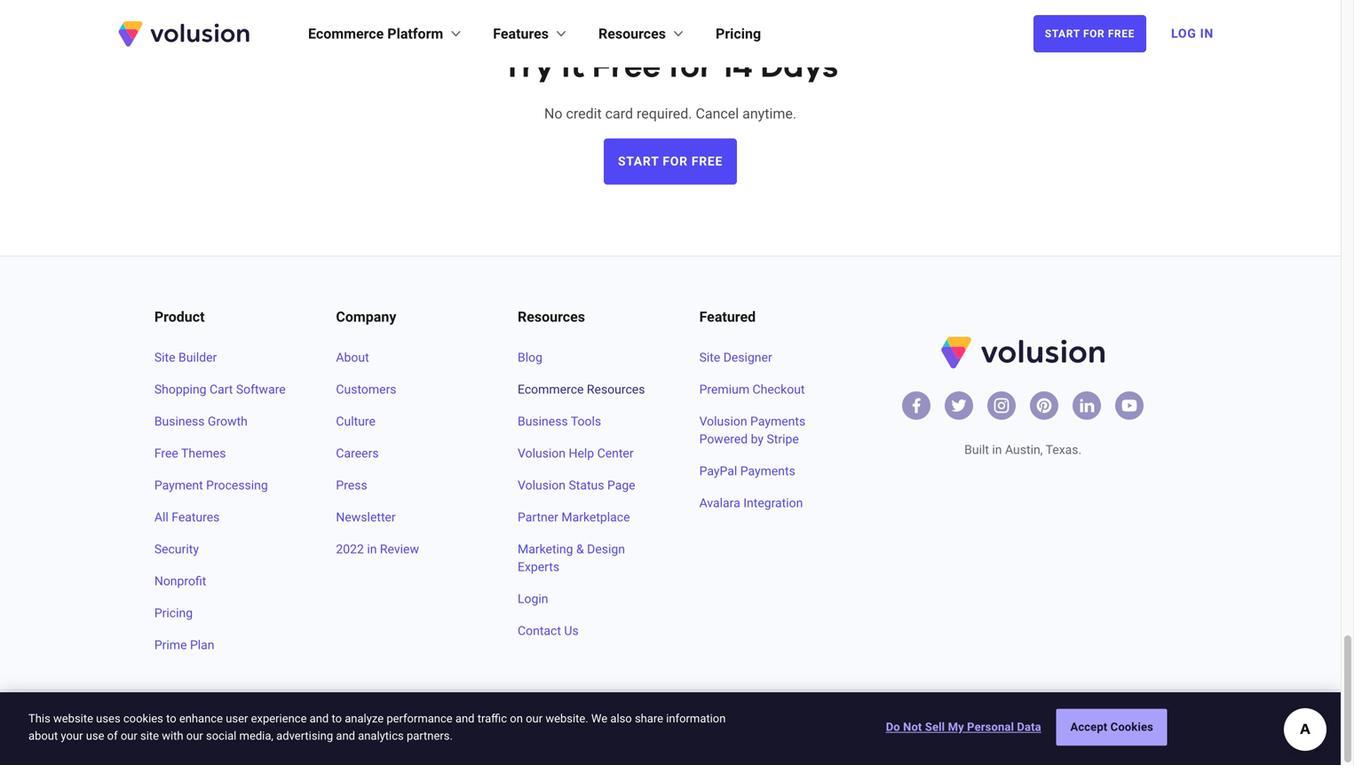 Task type: locate. For each thing, give the bounding box(es) containing it.
and down the analyze
[[336, 730, 355, 743]]

1 horizontal spatial pricing link
[[716, 23, 761, 44]]

volusion inside volusion payments powered by stripe
[[700, 415, 748, 429]]

designer
[[724, 351, 773, 365]]

linkedin image
[[1079, 397, 1096, 415]]

2022 in review
[[336, 543, 419, 557]]

0 horizontal spatial business
[[154, 415, 205, 429]]

1 vertical spatial payments
[[741, 464, 796, 479]]

austin, up fargo
[[1047, 717, 1080, 730]]

iso
[[992, 731, 1009, 744]]

in right 2022
[[367, 543, 377, 557]]

and up advertising
[[310, 712, 329, 726]]

in for austin,
[[993, 443, 1003, 458]]

0 vertical spatial resources
[[599, 25, 666, 42]]

1 horizontal spatial in
[[993, 443, 1003, 458]]

software
[[236, 383, 286, 397]]

anytime.
[[743, 105, 797, 122]]

wells
[[1024, 731, 1049, 744]]

0 vertical spatial pricing
[[716, 25, 761, 42]]

volusion help center
[[518, 447, 634, 461]]

volusion down business tools
[[518, 447, 566, 461]]

share
[[635, 712, 664, 726]]

careers
[[336, 447, 379, 461]]

states.
[[1164, 717, 1197, 730]]

0 vertical spatial payments
[[751, 415, 806, 429]]

volusion, llc . | 6504 bridge point pkwy ste 125, austin, tx 78730 united states. volusion is registered iso of wells fargo bank, n.a., concord, ca.
[[817, 717, 1197, 744]]

traffic
[[478, 712, 507, 726]]

all features
[[154, 511, 220, 525]]

volusion up partner
[[518, 479, 566, 493]]

0 vertical spatial free
[[1109, 28, 1135, 40]]

avalara integration link
[[700, 495, 839, 513]]

point
[[952, 717, 976, 730]]

0 horizontal spatial free
[[692, 154, 723, 169]]

terms of service link
[[236, 720, 329, 738]]

6504 bridge point pkwy ste 125, austin, tx 78730 united states. link
[[892, 717, 1197, 730]]

instagram image
[[993, 397, 1011, 415]]

free themes
[[154, 447, 226, 461]]

business left tools
[[518, 415, 568, 429]]

business down 'shopping'
[[154, 415, 205, 429]]

pricing link up 14
[[716, 23, 761, 44]]

business growth link
[[154, 413, 294, 431]]

0 vertical spatial features
[[493, 25, 549, 42]]

our left site
[[121, 730, 138, 743]]

features inside features dropdown button
[[493, 25, 549, 42]]

0 horizontal spatial to
[[166, 712, 176, 726]]

fargo
[[1052, 731, 1079, 744]]

1 vertical spatial austin,
[[1047, 717, 1080, 730]]

payments for volusion payments powered by stripe
[[751, 415, 806, 429]]

features up the try
[[493, 25, 549, 42]]

2 site from the left
[[700, 351, 721, 365]]

of right terms
[[274, 721, 285, 736]]

0 vertical spatial austin,
[[1006, 443, 1043, 458]]

0 vertical spatial start for free link
[[1034, 15, 1147, 52]]

and
[[310, 712, 329, 726], [456, 712, 475, 726], [336, 730, 355, 743]]

prime
[[154, 638, 187, 653]]

website.
[[546, 712, 589, 726]]

2022 in review link
[[336, 541, 475, 559]]

in right the built
[[993, 443, 1003, 458]]

service
[[288, 721, 329, 736]]

marketing & design experts link
[[518, 541, 657, 577]]

do not sell my personal data
[[886, 721, 1042, 734]]

tools
[[571, 415, 602, 429]]

0 horizontal spatial start for free
[[618, 154, 723, 169]]

site builder link
[[154, 349, 294, 367]]

not
[[904, 721, 923, 734]]

0 horizontal spatial our
[[121, 730, 138, 743]]

0 vertical spatial start
[[1045, 28, 1081, 40]]

volusion status page link
[[518, 477, 657, 495]]

0 horizontal spatial site
[[154, 351, 175, 365]]

volusion inside volusion, llc . | 6504 bridge point pkwy ste 125, austin, tx 78730 united states. volusion is registered iso of wells fargo bank, n.a., concord, ca.
[[888, 731, 929, 744]]

and left traffic
[[456, 712, 475, 726]]

1 horizontal spatial features
[[493, 25, 549, 42]]

user
[[226, 712, 248, 726]]

2 business from the left
[[518, 415, 568, 429]]

1 horizontal spatial start for free
[[1045, 28, 1135, 40]]

1 vertical spatial start
[[618, 154, 659, 169]]

blog
[[518, 351, 543, 365]]

1 vertical spatial start for free
[[618, 154, 723, 169]]

free up 'payment' at the bottom left of page
[[154, 447, 178, 461]]

log in
[[1172, 26, 1214, 41]]

to left the analyze
[[332, 712, 342, 726]]

austin, left texas.
[[1006, 443, 1043, 458]]

paypal
[[700, 464, 738, 479]]

privacy alert dialog
[[0, 693, 1342, 766]]

enhance
[[179, 712, 223, 726]]

volusion
[[700, 415, 748, 429], [518, 447, 566, 461], [518, 479, 566, 493], [888, 731, 929, 744]]

ecommerce inside dropdown button
[[308, 25, 384, 42]]

pricing up 14
[[716, 25, 761, 42]]

1 horizontal spatial pricing
[[716, 25, 761, 42]]

1 vertical spatial features
[[172, 511, 220, 525]]

business tools
[[518, 415, 602, 429]]

0 vertical spatial start for free
[[1045, 28, 1135, 40]]

review
[[380, 543, 419, 557]]

site builder
[[154, 351, 217, 365]]

payments inside volusion payments powered by stripe
[[751, 415, 806, 429]]

our
[[526, 712, 543, 726], [121, 730, 138, 743], [186, 730, 203, 743]]

1 horizontal spatial business
[[518, 415, 568, 429]]

volusion payments powered by stripe link
[[700, 413, 839, 449]]

1 horizontal spatial site
[[700, 351, 721, 365]]

resources down blog link
[[587, 383, 645, 397]]

1 vertical spatial ecommerce
[[518, 383, 584, 397]]

1 horizontal spatial ecommerce
[[518, 383, 584, 397]]

0 horizontal spatial features
[[172, 511, 220, 525]]

0 horizontal spatial for
[[663, 154, 688, 169]]

information
[[667, 712, 726, 726]]

1 vertical spatial free
[[692, 154, 723, 169]]

pricing link down nonprofit link
[[154, 605, 294, 623]]

of right use
[[107, 730, 118, 743]]

0 vertical spatial in
[[993, 443, 1003, 458]]

ecommerce left platform
[[308, 25, 384, 42]]

resources up try it free for 14 days
[[599, 25, 666, 42]]

bank,
[[1082, 731, 1108, 744]]

social
[[206, 730, 237, 743]]

payments up avalara integration link at the right bottom
[[741, 464, 796, 479]]

prime plan link
[[154, 637, 294, 655]]

this
[[28, 712, 50, 726]]

payments up stripe
[[751, 415, 806, 429]]

free left log
[[1109, 28, 1135, 40]]

log in link
[[1161, 14, 1225, 53]]

0 horizontal spatial ecommerce
[[308, 25, 384, 42]]

our down enhance
[[186, 730, 203, 743]]

free
[[1109, 28, 1135, 40], [692, 154, 723, 169]]

ecommerce
[[308, 25, 384, 42], [518, 383, 584, 397]]

free themes link
[[154, 445, 294, 463]]

to up with
[[166, 712, 176, 726]]

1 horizontal spatial free
[[1109, 28, 1135, 40]]

culture
[[336, 415, 376, 429]]

featured
[[700, 309, 756, 326]]

features right all
[[172, 511, 220, 525]]

1 vertical spatial in
[[367, 543, 377, 557]]

1 horizontal spatial of
[[274, 721, 285, 736]]

volusion down 6504
[[888, 731, 929, 744]]

youtube image
[[1121, 397, 1139, 415]]

product
[[154, 309, 205, 326]]

cookies
[[123, 712, 163, 726]]

premium checkout link
[[700, 381, 839, 399]]

2 horizontal spatial of
[[1011, 731, 1021, 744]]

1 business from the left
[[154, 415, 205, 429]]

1 horizontal spatial austin,
[[1047, 717, 1080, 730]]

site up premium on the right of page
[[700, 351, 721, 365]]

shopping
[[154, 383, 207, 397]]

do not sell my personal data button
[[886, 710, 1042, 746]]

0 horizontal spatial pricing
[[154, 606, 193, 621]]

accept cookies button
[[1057, 710, 1168, 747]]

2 to from the left
[[332, 712, 342, 726]]

plan
[[190, 638, 215, 653]]

1 site from the left
[[154, 351, 175, 365]]

marketing & design experts
[[518, 543, 625, 575]]

data
[[1018, 721, 1042, 734]]

0 horizontal spatial austin,
[[1006, 443, 1043, 458]]

free down resources dropdown button
[[592, 52, 661, 84]]

free down cancel
[[692, 154, 723, 169]]

uses
[[96, 712, 121, 726]]

free
[[592, 52, 661, 84], [154, 447, 178, 461]]

1 vertical spatial start for free link
[[604, 139, 737, 185]]

0 vertical spatial ecommerce
[[308, 25, 384, 42]]

this website uses cookies to enhance user experience and to analyze performance and traffic on our website. we also share information about your use of our site with our social media, advertising and analytics partners.
[[28, 712, 726, 743]]

card
[[606, 105, 633, 122]]

paypal payments link
[[700, 463, 839, 481]]

to
[[166, 712, 176, 726], [332, 712, 342, 726]]

concord,
[[1135, 731, 1177, 744]]

1 horizontal spatial free
[[592, 52, 661, 84]]

partner
[[518, 511, 559, 525]]

resources up "blog"
[[518, 309, 585, 326]]

our right on at the bottom left of page
[[526, 712, 543, 726]]

ecommerce up business tools
[[518, 383, 584, 397]]

0 horizontal spatial of
[[107, 730, 118, 743]]

0 vertical spatial for
[[1084, 28, 1105, 40]]

careers link
[[336, 445, 475, 463]]

do
[[886, 721, 901, 734]]

site for featured
[[700, 351, 721, 365]]

business
[[154, 415, 205, 429], [518, 415, 568, 429]]

0 horizontal spatial pricing link
[[154, 605, 294, 623]]

terms
[[236, 721, 271, 736]]

volusion up powered
[[700, 415, 748, 429]]

privacy policy link
[[145, 720, 221, 738]]

of down 'ste'
[[1011, 731, 1021, 744]]

twitter image
[[951, 397, 969, 415]]

0 horizontal spatial in
[[367, 543, 377, 557]]

about
[[28, 730, 58, 743]]

business growth
[[154, 415, 248, 429]]

site left builder on the left top
[[154, 351, 175, 365]]

0 horizontal spatial start
[[618, 154, 659, 169]]

0 horizontal spatial start for free link
[[604, 139, 737, 185]]

6504
[[892, 717, 916, 730]]

shopping cart software
[[154, 383, 286, 397]]

login link
[[518, 591, 657, 609]]

pricing up prime
[[154, 606, 193, 621]]

0 horizontal spatial free
[[154, 447, 178, 461]]

1 horizontal spatial to
[[332, 712, 342, 726]]

1 horizontal spatial start for free link
[[1034, 15, 1147, 52]]



Task type: vqa. For each thing, say whether or not it's contained in the screenshot.
down
no



Task type: describe. For each thing, give the bounding box(es) containing it.
checkout
[[753, 383, 805, 397]]

features inside "all features" link
[[172, 511, 220, 525]]

volusion for volusion payments powered by stripe
[[700, 415, 748, 429]]

llc
[[863, 717, 881, 730]]

1 vertical spatial resources
[[518, 309, 585, 326]]

press link
[[336, 477, 475, 495]]

us
[[564, 624, 579, 639]]

media,
[[239, 730, 274, 743]]

center
[[598, 447, 634, 461]]

about
[[336, 351, 369, 365]]

volusion for volusion status page
[[518, 479, 566, 493]]

with
[[162, 730, 184, 743]]

stripe
[[767, 432, 799, 447]]

&
[[577, 543, 584, 557]]

status
[[569, 479, 605, 493]]

partner marketplace link
[[518, 509, 657, 527]]

78730
[[1098, 717, 1128, 730]]

facebook image
[[908, 397, 926, 415]]

website
[[53, 712, 93, 726]]

volusion payments powered by stripe
[[700, 415, 806, 447]]

help
[[569, 447, 594, 461]]

experience
[[251, 712, 307, 726]]

of inside volusion, llc . | 6504 bridge point pkwy ste 125, austin, tx 78730 united states. volusion is registered iso of wells fargo bank, n.a., concord, ca.
[[1011, 731, 1021, 744]]

terms of service
[[236, 721, 329, 736]]

ecommerce resources link
[[518, 381, 657, 399]]

ecommerce for ecommerce resources
[[518, 383, 584, 397]]

performance
[[387, 712, 453, 726]]

1 horizontal spatial and
[[336, 730, 355, 743]]

ecommerce for ecommerce platform
[[308, 25, 384, 42]]

integration
[[744, 496, 803, 511]]

1 horizontal spatial for
[[1084, 28, 1105, 40]]

site designer link
[[700, 349, 839, 367]]

0 horizontal spatial and
[[310, 712, 329, 726]]

volusion,
[[817, 717, 860, 730]]

1 vertical spatial pricing
[[154, 606, 193, 621]]

avalara integration
[[700, 496, 803, 511]]

14
[[721, 52, 753, 84]]

austin, inside volusion, llc . | 6504 bridge point pkwy ste 125, austin, tx 78730 united states. volusion is registered iso of wells fargo bank, n.a., concord, ca.
[[1047, 717, 1080, 730]]

2 vertical spatial resources
[[587, 383, 645, 397]]

accept
[[1071, 721, 1108, 734]]

volusion for volusion help center
[[518, 447, 566, 461]]

business for resources
[[518, 415, 568, 429]]

volusion status page
[[518, 479, 636, 493]]

contact us
[[518, 624, 579, 639]]

shopping cart software link
[[154, 381, 294, 399]]

1 to from the left
[[166, 712, 176, 726]]

page
[[608, 479, 636, 493]]

partners.
[[407, 730, 453, 743]]

privacy policy
[[145, 721, 221, 736]]

built
[[965, 443, 990, 458]]

policy
[[188, 721, 221, 736]]

premium
[[700, 383, 750, 397]]

1 vertical spatial for
[[663, 154, 688, 169]]

0 vertical spatial pricing link
[[716, 23, 761, 44]]

contact us link
[[518, 623, 657, 641]]

culture link
[[336, 413, 475, 431]]

newsletter link
[[336, 509, 475, 527]]

personal
[[968, 721, 1015, 734]]

payments for paypal payments
[[741, 464, 796, 479]]

2 horizontal spatial and
[[456, 712, 475, 726]]

no
[[545, 105, 563, 122]]

ecommerce resources
[[518, 383, 645, 397]]

powered
[[700, 432, 748, 447]]

try
[[503, 52, 554, 84]]

credit
[[566, 105, 602, 122]]

themes
[[181, 447, 226, 461]]

pinterest image
[[1036, 397, 1054, 415]]

press
[[336, 479, 368, 493]]

2 horizontal spatial our
[[526, 712, 543, 726]]

we
[[592, 712, 608, 726]]

1 vertical spatial pricing link
[[154, 605, 294, 623]]

features button
[[493, 23, 570, 44]]

customers link
[[336, 381, 475, 399]]

1 horizontal spatial start
[[1045, 28, 1081, 40]]

avalara
[[700, 496, 741, 511]]

by
[[751, 432, 764, 447]]

sell
[[926, 721, 946, 734]]

site for product
[[154, 351, 175, 365]]

analyze
[[345, 712, 384, 726]]

all features link
[[154, 509, 294, 527]]

use
[[86, 730, 104, 743]]

resources inside dropdown button
[[599, 25, 666, 42]]

about link
[[336, 349, 475, 367]]

contact
[[518, 624, 561, 639]]

your
[[61, 730, 83, 743]]

my
[[948, 721, 965, 734]]

customers
[[336, 383, 397, 397]]

0 vertical spatial free
[[592, 52, 661, 84]]

in for review
[[367, 543, 377, 557]]

business for product
[[154, 415, 205, 429]]

advertising
[[276, 730, 333, 743]]

company
[[336, 309, 397, 326]]

of inside this website uses cookies to enhance user experience and to analyze performance and traffic on our website. we also share information about your use of our site with our social media, advertising and analytics partners.
[[107, 730, 118, 743]]

builder
[[179, 351, 217, 365]]

bridge
[[918, 717, 949, 730]]

newsletter
[[336, 511, 396, 525]]

blog link
[[518, 349, 657, 367]]

payment processing
[[154, 479, 268, 493]]

on
[[510, 712, 523, 726]]

ca.
[[1180, 731, 1197, 744]]

business tools link
[[518, 413, 657, 431]]

processing
[[206, 479, 268, 493]]

.
[[881, 717, 884, 730]]

no credit card required. cancel anytime.
[[545, 105, 797, 122]]

premium checkout
[[700, 383, 805, 397]]

resources button
[[599, 23, 688, 44]]

1 vertical spatial free
[[154, 447, 178, 461]]

1 horizontal spatial our
[[186, 730, 203, 743]]

volusion help center link
[[518, 445, 657, 463]]

prime plan
[[154, 638, 215, 653]]



